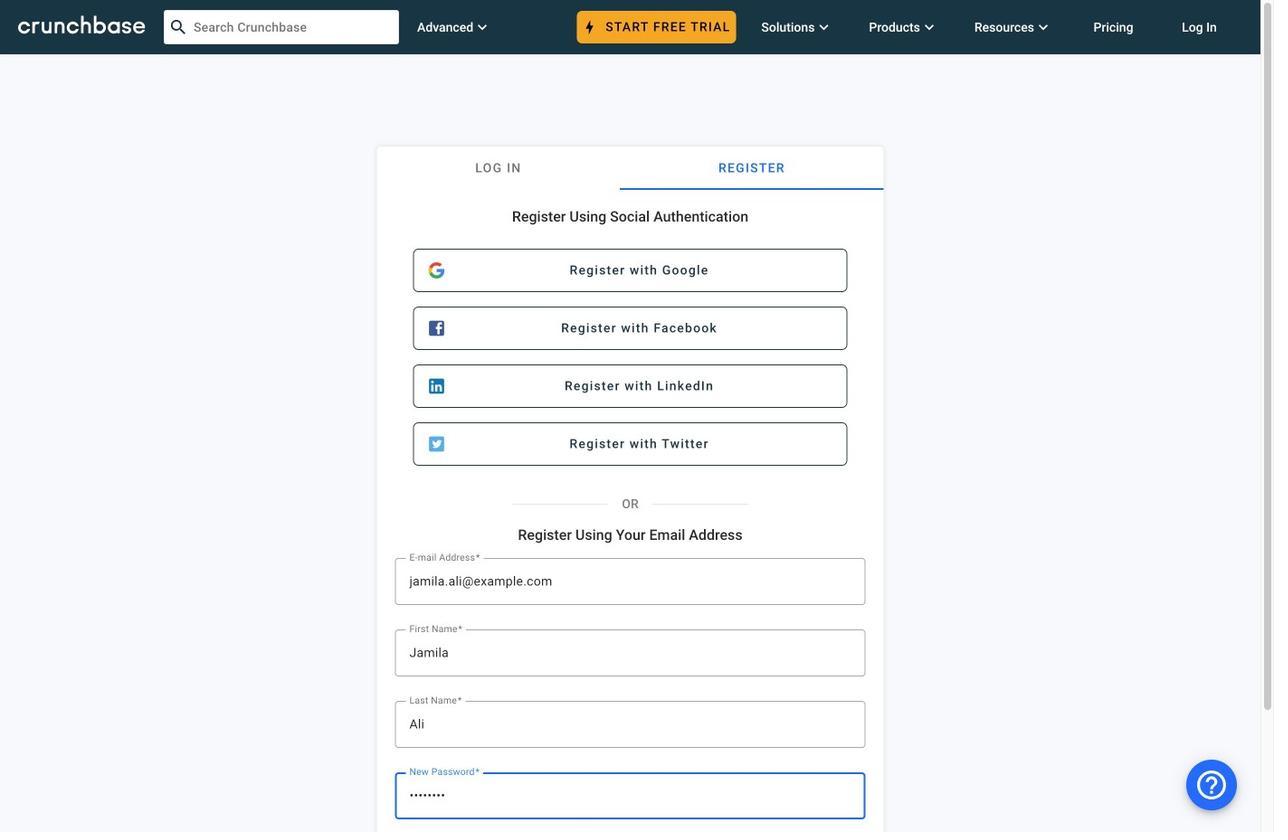 Task type: locate. For each thing, give the bounding box(es) containing it.
None text field
[[409, 643, 851, 664], [409, 714, 851, 736], [409, 643, 851, 664], [409, 714, 851, 736]]

Search Crunchbase field
[[164, 10, 399, 44]]

tab panel
[[377, 190, 884, 833]]

None password field
[[409, 786, 851, 807]]

None email field
[[409, 571, 851, 593]]



Task type: vqa. For each thing, say whether or not it's contained in the screenshot.
Crunchbase image
no



